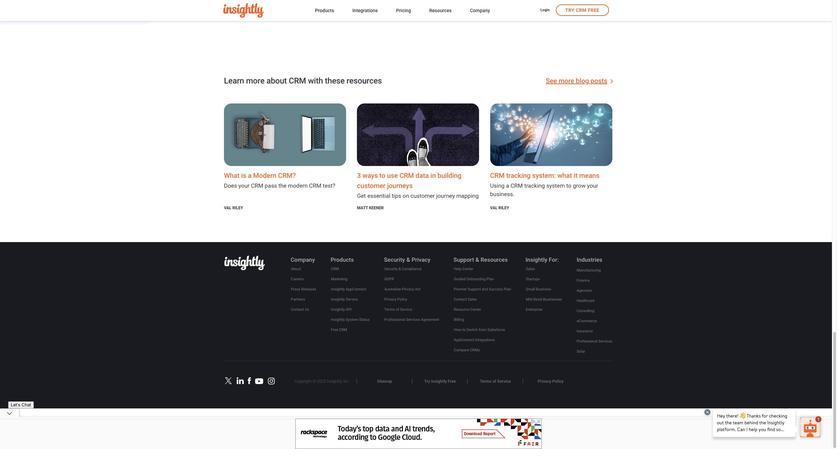 Task type: locate. For each thing, give the bounding box(es) containing it.
try crm free
[[565, 7, 600, 13]]

does
[[224, 183, 237, 189]]

customer right on
[[411, 193, 435, 199]]

0 vertical spatial appconnect
[[346, 287, 366, 292]]

act
[[415, 287, 421, 292]]

0 horizontal spatial free
[[331, 328, 338, 332]]

your down means
[[587, 183, 598, 189]]

0 horizontal spatial try
[[424, 379, 430, 384]]

0 vertical spatial terms of service
[[384, 308, 412, 312]]

resource
[[454, 308, 470, 312]]

see
[[546, 77, 557, 85]]

sitemap
[[377, 379, 392, 384]]

0 vertical spatial center
[[463, 267, 473, 272]]

youtube image
[[255, 379, 263, 384]]

startups link
[[526, 276, 540, 283]]

get
[[357, 193, 366, 199]]

tracking down system:
[[524, 183, 545, 189]]

how to switch from salesforce link
[[454, 327, 506, 334]]

0 horizontal spatial privacy policy
[[384, 298, 407, 302]]

0 vertical spatial privacy policy
[[384, 298, 407, 302]]

see more blog posts link
[[546, 77, 613, 85]]

1 horizontal spatial val
[[490, 206, 498, 211]]

marketing link
[[331, 276, 348, 283]]

more for see
[[559, 77, 574, 85]]

val down the business.
[[490, 206, 498, 211]]

help center link
[[454, 266, 474, 273]]

0 horizontal spatial appconnect
[[346, 287, 366, 292]]

0 vertical spatial tracking
[[506, 172, 531, 180]]

0 horizontal spatial terms of service
[[384, 308, 412, 312]]

0 horizontal spatial contact
[[291, 308, 304, 312]]

security for security & privacy
[[384, 257, 405, 263]]

contact left us
[[291, 308, 304, 312]]

0 horizontal spatial resources
[[429, 8, 452, 13]]

company link
[[470, 6, 490, 15]]

1 vertical spatial of
[[493, 379, 496, 384]]

0 vertical spatial sales
[[526, 267, 535, 272]]

0 horizontal spatial more
[[246, 76, 265, 86]]

try for try insightly free
[[424, 379, 430, 384]]

security & compliance link
[[384, 266, 422, 273]]

free inside button
[[588, 7, 600, 13]]

0 horizontal spatial integrations
[[352, 8, 378, 13]]

appconnect up compare
[[454, 338, 474, 343]]

0 horizontal spatial val
[[224, 206, 231, 211]]

1 vertical spatial support
[[468, 287, 481, 292]]

2 your from the left
[[587, 183, 598, 189]]

riley for what
[[232, 206, 243, 211]]

consulting
[[577, 309, 595, 313]]

0 vertical spatial plan
[[487, 277, 494, 282]]

a inside crm tracking system: what it means using a crm tracking system to grow your business.
[[506, 183, 509, 189]]

& up onboarding
[[476, 257, 479, 263]]

center right "help" at bottom
[[463, 267, 473, 272]]

2 val from the left
[[490, 206, 498, 211]]

val riley down the business.
[[490, 206, 509, 211]]

careers
[[291, 277, 304, 282]]

services
[[406, 318, 420, 322], [599, 340, 613, 344]]

gdpr link
[[384, 276, 394, 283]]

support up help center
[[454, 257, 474, 263]]

0 vertical spatial resources
[[429, 8, 452, 13]]

0 horizontal spatial policy
[[397, 298, 407, 302]]

0 horizontal spatial sales
[[468, 298, 477, 302]]

for:
[[549, 257, 559, 263]]

contact down 'premier'
[[454, 298, 467, 302]]

billing link
[[454, 317, 464, 324]]

customer
[[357, 182, 386, 190], [411, 193, 435, 199]]

compliance
[[402, 267, 422, 272]]

2 horizontal spatial free
[[588, 7, 600, 13]]

insightly inside 'link'
[[331, 318, 345, 322]]

what is a modern crm? link
[[224, 172, 296, 180]]

insightly service link
[[331, 296, 358, 304]]

terms down australian
[[384, 308, 395, 312]]

1 vertical spatial company
[[291, 257, 315, 263]]

about link
[[291, 266, 301, 273]]

1 horizontal spatial val riley
[[490, 206, 509, 211]]

integrations
[[352, 8, 378, 13], [475, 338, 495, 343]]

service for terms of service "link" to the bottom
[[497, 379, 511, 384]]

journey
[[436, 193, 455, 199]]

2 vertical spatial free
[[448, 379, 456, 384]]

2 horizontal spatial service
[[497, 379, 511, 384]]

free inside "link"
[[448, 379, 456, 384]]

plan
[[487, 277, 494, 282], [504, 287, 511, 292]]

1 val riley from the left
[[224, 206, 243, 211]]

1 horizontal spatial company
[[470, 8, 490, 13]]

insightly appconnect link
[[331, 286, 367, 294]]

& for resources
[[476, 257, 479, 263]]

0 horizontal spatial of
[[396, 308, 399, 312]]

1 horizontal spatial free
[[448, 379, 456, 384]]

0 vertical spatial customer
[[357, 182, 386, 190]]

1 vertical spatial insightly logo link
[[224, 256, 265, 272]]

0 horizontal spatial val riley
[[224, 206, 243, 211]]

1 horizontal spatial services
[[599, 340, 613, 344]]

0 vertical spatial insightly logo image
[[223, 3, 264, 18]]

1 vertical spatial center
[[470, 308, 481, 312]]

1 vertical spatial terms
[[480, 379, 492, 384]]

crm?
[[278, 172, 296, 180]]

0 horizontal spatial privacy policy link
[[384, 296, 408, 304]]

1 vertical spatial privacy policy link
[[538, 379, 564, 384]]

to left grow
[[566, 183, 572, 189]]

to inside crm tracking system: what it means using a crm tracking system to grow your business.
[[566, 183, 572, 189]]

2 riley from the left
[[499, 206, 509, 211]]

1 horizontal spatial of
[[493, 379, 496, 384]]

sales up resource center
[[468, 298, 477, 302]]

of
[[396, 308, 399, 312], [493, 379, 496, 384]]

modern
[[288, 183, 308, 189]]

solar link
[[576, 348, 586, 356]]

riley down 'does'
[[232, 206, 243, 211]]

0 vertical spatial security
[[384, 257, 405, 263]]

1 vertical spatial policy
[[553, 379, 564, 384]]

policy for bottom the privacy policy link
[[553, 379, 564, 384]]

contact
[[454, 298, 467, 302], [291, 308, 304, 312]]

guided onboarding plan
[[454, 277, 494, 282]]

0 horizontal spatial riley
[[232, 206, 243, 211]]

it
[[574, 172, 578, 180]]

login
[[541, 8, 550, 12]]

0 horizontal spatial to
[[380, 172, 385, 180]]

free
[[588, 7, 600, 13], [331, 328, 338, 332], [448, 379, 456, 384]]

plan up and at the right
[[487, 277, 494, 282]]

0 horizontal spatial customer
[[357, 182, 386, 190]]

2 horizontal spatial &
[[476, 257, 479, 263]]

more right learn
[[246, 76, 265, 86]]

manufacturing link
[[576, 267, 601, 275]]

center right "resource"
[[470, 308, 481, 312]]

try inside try insightly free "link"
[[424, 379, 430, 384]]

val riley
[[224, 206, 243, 211], [490, 206, 509, 211]]

resources
[[429, 8, 452, 13], [481, 257, 508, 263]]

agencies
[[577, 289, 592, 293]]

security up security & compliance
[[384, 257, 405, 263]]

system:
[[532, 172, 556, 180]]

support down guided onboarding plan link
[[468, 287, 481, 292]]

professional services agreement
[[384, 318, 439, 322]]

center for help center
[[463, 267, 473, 272]]

small business
[[526, 287, 551, 292]]

posts
[[591, 77, 607, 85]]

0 vertical spatial services
[[406, 318, 420, 322]]

to
[[380, 172, 385, 180], [566, 183, 572, 189], [463, 328, 466, 332]]

security & privacy
[[384, 257, 431, 263]]

1 riley from the left
[[232, 206, 243, 211]]

appconnect integrations link
[[454, 337, 495, 344]]

1 vertical spatial customer
[[411, 193, 435, 199]]

1 vertical spatial services
[[599, 340, 613, 344]]

professional right status
[[384, 318, 405, 322]]

resource center link
[[454, 306, 482, 314]]

val riley down 'does'
[[224, 206, 243, 211]]

more right see
[[559, 77, 574, 85]]

val down 'does'
[[224, 206, 231, 211]]

1 horizontal spatial sales
[[526, 267, 535, 272]]

industries link
[[576, 256, 603, 264]]

2 val riley from the left
[[490, 206, 509, 211]]

these
[[325, 76, 345, 86]]

contact for contact sales
[[454, 298, 467, 302]]

val riley for crm
[[490, 206, 509, 211]]

1 horizontal spatial terms
[[480, 379, 492, 384]]

insightly for insightly api
[[331, 308, 345, 312]]

1 horizontal spatial your
[[587, 183, 598, 189]]

sales up startups
[[526, 267, 535, 272]]

0 vertical spatial try
[[565, 7, 575, 13]]

privacy policy
[[384, 298, 407, 302], [538, 379, 564, 384]]

try crm free button
[[556, 4, 609, 16]]

1 vertical spatial plan
[[504, 287, 511, 292]]

security up gdpr
[[384, 267, 398, 272]]

healthcare link
[[576, 298, 595, 305]]

tips
[[392, 193, 401, 199]]

0 vertical spatial terms
[[384, 308, 395, 312]]

terms of service link
[[384, 306, 413, 314], [480, 379, 511, 384]]

terms of service
[[384, 308, 412, 312], [480, 379, 511, 384]]

1 horizontal spatial terms of service
[[480, 379, 511, 384]]

0 vertical spatial contact
[[454, 298, 467, 302]]

pass
[[265, 183, 277, 189]]

1 horizontal spatial &
[[407, 257, 410, 263]]

service for leftmost terms of service "link"
[[400, 308, 412, 312]]

1 vertical spatial terms of service
[[480, 379, 511, 384]]

business
[[536, 287, 551, 292]]

startups
[[526, 277, 540, 282]]

partners link
[[291, 296, 306, 304]]

test?
[[323, 183, 335, 189]]

& up compliance
[[407, 257, 410, 263]]

1 val from the left
[[224, 206, 231, 211]]

0 vertical spatial a
[[248, 172, 252, 180]]

appconnect up insightly service
[[346, 287, 366, 292]]

try
[[565, 7, 575, 13], [424, 379, 430, 384]]

terms down crms
[[480, 379, 492, 384]]

about
[[291, 267, 301, 272]]

professional services
[[577, 340, 613, 344]]

1 horizontal spatial policy
[[553, 379, 564, 384]]

try insightly free link
[[424, 379, 456, 384]]

0 horizontal spatial plan
[[487, 277, 494, 282]]

0 horizontal spatial terms of service link
[[384, 306, 413, 314]]

1 horizontal spatial customer
[[411, 193, 435, 199]]

0 horizontal spatial a
[[248, 172, 252, 180]]

premier
[[454, 287, 467, 292]]

more for learn
[[246, 76, 265, 86]]

0 vertical spatial company
[[470, 8, 490, 13]]

crms
[[470, 348, 480, 353]]

0 vertical spatial terms of service link
[[384, 306, 413, 314]]

your down the is
[[239, 183, 250, 189]]

australian privacy act
[[384, 287, 421, 292]]

1 vertical spatial resources
[[481, 257, 508, 263]]

modern
[[253, 172, 276, 180]]

1 horizontal spatial professional
[[577, 340, 598, 344]]

sitemap link
[[377, 379, 393, 384]]

1 horizontal spatial riley
[[499, 206, 509, 211]]

1 vertical spatial appconnect
[[454, 338, 474, 343]]

1 horizontal spatial contact
[[454, 298, 467, 302]]

service
[[346, 298, 358, 302], [400, 308, 412, 312], [497, 379, 511, 384]]

1 vertical spatial insightly logo image
[[224, 256, 265, 271]]

0 vertical spatial professional
[[384, 318, 405, 322]]

free for try crm free
[[588, 7, 600, 13]]

try insightly free
[[424, 379, 456, 384]]

0 horizontal spatial terms
[[384, 308, 395, 312]]

1 horizontal spatial resources
[[481, 257, 508, 263]]

copyright © 2023 insightly, inc.
[[295, 379, 350, 384]]

1 vertical spatial terms of service link
[[480, 379, 511, 384]]

try inside try crm free button
[[565, 7, 575, 13]]

stylized image of a crm tracking system - small image
[[490, 104, 612, 166]]

1 vertical spatial a
[[506, 183, 509, 189]]

professional down insurance link
[[577, 340, 598, 344]]

1 horizontal spatial service
[[400, 308, 412, 312]]

appconnect integrations
[[454, 338, 495, 343]]

a right the is
[[248, 172, 252, 180]]

contact for contact us
[[291, 308, 304, 312]]

insightly system status link
[[331, 317, 370, 324]]

1 horizontal spatial plan
[[504, 287, 511, 292]]

us
[[305, 308, 309, 312]]

to right how
[[463, 328, 466, 332]]

2 vertical spatial service
[[497, 379, 511, 384]]

0 horizontal spatial services
[[406, 318, 420, 322]]

1 vertical spatial to
[[566, 183, 572, 189]]

riley down the business.
[[499, 206, 509, 211]]

1 vertical spatial security
[[384, 267, 398, 272]]

insightly logo image for the topmost insightly logo link
[[223, 3, 264, 18]]

& left compliance
[[399, 267, 401, 272]]

0 horizontal spatial professional
[[384, 318, 405, 322]]

1 your from the left
[[239, 183, 250, 189]]

0 vertical spatial service
[[346, 298, 358, 302]]

1 horizontal spatial try
[[565, 7, 575, 13]]

customer down ways
[[357, 182, 386, 190]]

0 horizontal spatial your
[[239, 183, 250, 189]]

plan right success on the right
[[504, 287, 511, 292]]

try for try crm free
[[565, 7, 575, 13]]

finance link
[[576, 277, 590, 285]]

services for professional services agreement
[[406, 318, 420, 322]]

insightly for insightly appconnect
[[331, 287, 345, 292]]

the
[[278, 183, 287, 189]]

insightly logo image
[[223, 3, 264, 18], [224, 256, 265, 271]]

compare crms link
[[454, 347, 480, 354]]

to left use
[[380, 172, 385, 180]]

a up the business.
[[506, 183, 509, 189]]

tracking up the business.
[[506, 172, 531, 180]]

riley for crm
[[499, 206, 509, 211]]

0 vertical spatial to
[[380, 172, 385, 180]]



Task type: vqa. For each thing, say whether or not it's contained in the screenshot.
We Are Ambitious And Think Big.
no



Task type: describe. For each thing, give the bounding box(es) containing it.
2 vertical spatial to
[[463, 328, 466, 332]]

val for what
[[224, 206, 231, 211]]

mid-
[[526, 298, 533, 302]]

press
[[291, 287, 300, 292]]

©
[[313, 379, 316, 384]]

gdpr
[[384, 277, 394, 282]]

linkedin link
[[236, 378, 244, 384]]

insightly,
[[327, 379, 342, 384]]

1 horizontal spatial appconnect
[[454, 338, 474, 343]]

essential
[[367, 193, 390, 199]]

marketing
[[331, 277, 348, 282]]

services for professional services
[[599, 340, 613, 344]]

agencies link
[[576, 287, 592, 295]]

your inside crm tracking system: what it means using a crm tracking system to grow your business.
[[587, 183, 598, 189]]

insightly api
[[331, 308, 352, 312]]

how to switch from salesforce
[[454, 328, 505, 332]]

pricing link
[[396, 6, 411, 15]]

terms for terms of service "link" to the bottom
[[480, 379, 492, 384]]

crm inside button
[[576, 7, 587, 13]]

learn
[[224, 76, 244, 86]]

val riley for what
[[224, 206, 243, 211]]

insightly system status
[[331, 318, 370, 322]]

careers link
[[291, 276, 304, 283]]

help center
[[454, 267, 473, 272]]

linkedin image
[[236, 378, 244, 384]]

insightly for insightly system status
[[331, 318, 345, 322]]

free for try insightly free
[[448, 379, 456, 384]]

0 vertical spatial products
[[315, 8, 334, 13]]

mid-sized businesses link
[[526, 296, 562, 304]]

let's chat button
[[8, 402, 34, 409]]

journeys
[[387, 182, 413, 190]]

0 horizontal spatial service
[[346, 298, 358, 302]]

system
[[346, 318, 358, 322]]

security for security & compliance
[[384, 267, 398, 272]]

enterprise
[[526, 308, 543, 312]]

on
[[403, 193, 409, 199]]

facebook link
[[245, 378, 253, 384]]

keener
[[369, 206, 384, 211]]

professional for professional services agreement
[[384, 318, 405, 322]]

ecommerce link
[[576, 318, 597, 325]]

switch
[[467, 328, 478, 332]]

insightly appconnect
[[331, 287, 366, 292]]

with
[[308, 76, 323, 86]]

insightly for insightly service
[[331, 298, 345, 302]]

& for compliance
[[399, 267, 401, 272]]

center for resource center
[[470, 308, 481, 312]]

facebook image
[[245, 378, 253, 384]]

professional services link
[[576, 338, 613, 346]]

partners
[[291, 298, 305, 302]]

business.
[[490, 191, 515, 198]]

1 vertical spatial privacy policy
[[538, 379, 564, 384]]

insightly logo image for the bottommost insightly logo link
[[224, 256, 265, 271]]

using
[[490, 183, 505, 189]]

press releases
[[291, 287, 316, 292]]

0 vertical spatial insightly logo link
[[223, 3, 304, 18]]

login link
[[541, 8, 550, 13]]

help
[[454, 267, 462, 272]]

crm tracking system: what it means using a crm tracking system to grow your business.
[[490, 172, 600, 198]]

210226 build customer journeys feature insightly blog image
[[357, 104, 479, 166]]

what
[[224, 172, 240, 180]]

australian
[[384, 287, 401, 292]]

ways
[[363, 172, 378, 180]]

contact us link
[[291, 306, 310, 314]]

matt
[[357, 206, 368, 211]]

0 vertical spatial privacy policy link
[[384, 296, 408, 304]]

2023
[[317, 379, 326, 384]]

resources link
[[429, 6, 452, 15]]

your inside 'what is a modern crm? does your crm pass the modern crm test?'
[[239, 183, 250, 189]]

industries
[[577, 257, 603, 263]]

crm inside "link"
[[331, 267, 339, 272]]

support & resources
[[454, 257, 508, 263]]

of for terms of service "link" to the bottom
[[493, 379, 496, 384]]

premier support and success plan
[[454, 287, 511, 292]]

1 vertical spatial products
[[331, 257, 354, 263]]

1 vertical spatial sales
[[468, 298, 477, 302]]

twitter link
[[224, 378, 233, 384]]

terms of service for terms of service "link" to the bottom
[[480, 379, 511, 384]]

a inside 'what is a modern crm? does your crm pass the modern crm test?'
[[248, 172, 252, 180]]

free crm
[[331, 328, 347, 332]]

free crm link
[[331, 327, 347, 334]]

onboarding
[[467, 277, 486, 282]]

and
[[482, 287, 488, 292]]

youtube link
[[255, 379, 263, 384]]

pricing
[[396, 8, 411, 13]]

1 vertical spatial tracking
[[524, 183, 545, 189]]

insightly for insightly for:
[[526, 257, 548, 263]]

policy for top the privacy policy link
[[397, 298, 407, 302]]

mid-sized businesses
[[526, 298, 562, 302]]

professional for professional services
[[577, 340, 598, 344]]

blog
[[576, 77, 589, 85]]

sized
[[533, 298, 542, 302]]

crm tracking system: what it means link
[[490, 172, 600, 180]]

enterprise link
[[526, 306, 543, 314]]

professional services agreement link
[[384, 317, 440, 324]]

0 horizontal spatial company
[[291, 257, 315, 263]]

releases
[[301, 287, 316, 292]]

typewriter and laptop together. image
[[224, 104, 346, 166]]

insurance link
[[576, 328, 593, 335]]

compare
[[454, 348, 469, 353]]

contact us
[[291, 308, 309, 312]]

1 horizontal spatial integrations
[[475, 338, 495, 343]]

small
[[526, 287, 535, 292]]

try crm free link
[[556, 4, 609, 16]]

ecommerce
[[577, 319, 597, 324]]

guided onboarding plan link
[[454, 276, 494, 283]]

is
[[241, 172, 246, 180]]

chat
[[22, 403, 31, 408]]

0 vertical spatial support
[[454, 257, 474, 263]]

matt keener
[[357, 206, 384, 211]]

resources
[[347, 76, 382, 86]]

terms of service for leftmost terms of service "link"
[[384, 308, 412, 312]]

status
[[359, 318, 370, 322]]

learn more about crm with these resources
[[224, 76, 382, 86]]

terms for leftmost terms of service "link"
[[384, 308, 395, 312]]

inc.
[[343, 379, 350, 384]]

crm inside 3 ways to use crm data in building customer journeys get essential tips on customer journey mapping
[[400, 172, 414, 180]]

billing
[[454, 318, 464, 322]]

& for privacy
[[407, 257, 410, 263]]

val for crm
[[490, 206, 498, 211]]

0 vertical spatial integrations
[[352, 8, 378, 13]]

what is a modern crm? does your crm pass the modern crm test?
[[224, 172, 335, 189]]

to inside 3 ways to use crm data in building customer journeys get essential tips on customer journey mapping
[[380, 172, 385, 180]]

1 vertical spatial free
[[331, 328, 338, 332]]

manufacturing
[[577, 268, 601, 273]]

healthcare
[[577, 299, 595, 303]]

twitter image
[[224, 378, 233, 384]]

press releases link
[[291, 286, 317, 294]]

of for leftmost terms of service "link"
[[396, 308, 399, 312]]

means
[[579, 172, 600, 180]]



